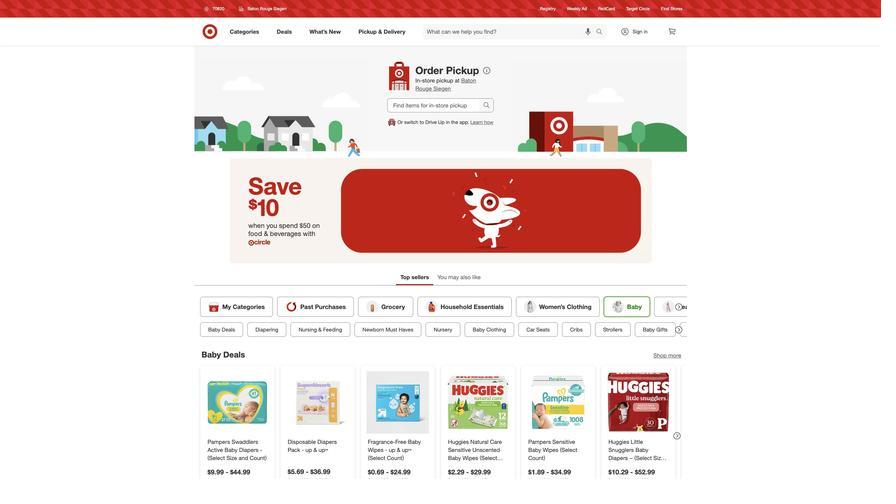 Task type: vqa. For each thing, say whether or not it's contained in the screenshot.


Task type: describe. For each thing, give the bounding box(es) containing it.
order pickup
[[415, 64, 479, 77]]

categories link
[[224, 24, 268, 39]]

like
[[472, 274, 481, 281]]

$36.99
[[310, 468, 330, 476]]

weekly ad
[[567, 6, 587, 11]]

stores
[[670, 6, 683, 11]]

- for $10.29 - $52.99
[[630, 468, 633, 476]]

beverages
[[270, 230, 301, 238]]

baby inside pampers swaddlers active baby diapers - (select size and count)
[[224, 447, 237, 454]]

diapers for $9.99 - $44.99
[[239, 447, 258, 454]]

find stores link
[[661, 6, 683, 12]]

$10.29 - $52.99
[[608, 468, 655, 476]]

count) inside huggies natural care sensitive unscented baby wipes (select count)
[[448, 463, 465, 470]]

What can we help you find? suggestions appear below search field
[[423, 24, 598, 39]]

spend
[[279, 222, 298, 230]]

huggies natural care sensitive unscented baby wipes (select count)
[[448, 439, 502, 470]]

women's
[[539, 303, 565, 311]]

pampers swaddlers active baby diapers - (select size and count) link
[[207, 438, 267, 463]]

natural
[[470, 439, 488, 446]]

huggies little snugglers baby diapers – (select size and count)
[[608, 439, 664, 470]]

huggies for $10.29
[[608, 439, 629, 446]]

baby inside the baby clothing button
[[473, 327, 485, 333]]

cribs
[[570, 327, 583, 333]]

you
[[438, 274, 447, 281]]

feeding
[[323, 327, 342, 333]]

baby inside huggies natural care sensitive unscented baby wipes (select count)
[[448, 455, 461, 462]]

count) for $10.29 - $52.99
[[619, 463, 636, 470]]

past
[[300, 303, 313, 311]]

pampers for $9.99
[[207, 439, 230, 446]]

my categories
[[222, 303, 265, 311]]

1 vertical spatial in
[[446, 119, 450, 125]]

up
[[438, 119, 445, 125]]

you
[[266, 222, 277, 230]]

learn
[[470, 119, 483, 125]]

baby inside button
[[627, 303, 642, 311]]

baby deals inside baby deals button
[[208, 327, 235, 333]]

huggies for $2.29
[[448, 439, 469, 446]]

categories inside categories link
[[230, 28, 259, 35]]

registry
[[540, 6, 556, 11]]

wipes for $0.69
[[368, 447, 383, 454]]

nursing
[[298, 327, 317, 333]]

app.
[[460, 119, 469, 125]]

- for $1.89 - $34.99
[[546, 468, 549, 476]]

to
[[420, 119, 424, 125]]

swaddlers
[[231, 439, 258, 446]]

with
[[303, 230, 315, 238]]

$0.69
[[368, 468, 384, 476]]

save
[[248, 172, 302, 200]]

active
[[207, 447, 223, 454]]

baby gifts
[[643, 327, 667, 333]]

baby deals button
[[200, 323, 243, 337]]

ad
[[582, 6, 587, 11]]

baby inside "fragrance-free baby wipes - up & up™ (select count)"
[[408, 439, 421, 446]]

target circle
[[626, 6, 650, 11]]

huggies natural care sensitive unscented baby wipes (select count) link
[[448, 438, 508, 470]]

nursing & feeding
[[298, 327, 342, 333]]

switch
[[404, 119, 418, 125]]

up inside disposable diapers pack - up & up™
[[305, 447, 312, 454]]

$50
[[300, 222, 310, 230]]

& inside the nursing & feeding "button"
[[318, 327, 321, 333]]

$10
[[248, 194, 279, 222]]

- for $2.29 - $29.99
[[466, 468, 469, 476]]

fragrance-free baby wipes - up & up™ (select count)
[[368, 439, 421, 462]]

rouge inside dropdown button
[[260, 6, 272, 11]]

$1.89
[[528, 468, 544, 476]]

more
[[668, 352, 681, 359]]

search
[[593, 29, 610, 36]]

- for $0.69 - $24.99
[[386, 468, 389, 476]]

diapering button
[[247, 323, 286, 337]]

clothing for women's clothing
[[567, 303, 591, 311]]

household
[[440, 303, 472, 311]]

$5.69
[[288, 468, 304, 476]]

& inside when you spend $50 on food & beverages with circle
[[264, 230, 268, 238]]

strollers button
[[595, 323, 630, 337]]

women's clothing button
[[516, 297, 599, 317]]

sensitive inside huggies natural care sensitive unscented baby wipes (select count)
[[448, 447, 471, 454]]

seats
[[536, 327, 550, 333]]

beauty button
[[654, 297, 706, 317]]

(select inside huggies little snugglers baby diapers – (select size and count)
[[634, 455, 652, 462]]

- for $5.69 - $36.99
[[306, 468, 308, 476]]

target
[[626, 6, 638, 11]]

drive
[[425, 119, 437, 125]]

shop more button
[[653, 352, 681, 360]]

and for $10.29 - $52.99
[[608, 463, 618, 470]]

pack
[[288, 447, 300, 454]]

1 vertical spatial baton rouge siegen
[[415, 77, 476, 92]]

top sellers link
[[396, 271, 433, 286]]

pickup
[[436, 77, 453, 84]]

search button
[[593, 24, 610, 41]]

baby inside huggies little snugglers baby diapers – (select size and count)
[[635, 447, 648, 454]]

household essentials button
[[417, 297, 512, 317]]

pampers sensitive baby wipes (select count)
[[528, 439, 577, 462]]

or
[[398, 119, 403, 125]]

grocery
[[381, 303, 405, 311]]

$52.99
[[635, 468, 655, 476]]

top
[[400, 274, 410, 281]]

new
[[329, 28, 341, 35]]

baby gifts button
[[635, 323, 676, 337]]

$5.69 - $36.99
[[288, 468, 330, 476]]

baby inside baby gifts button
[[643, 327, 655, 333]]

–
[[629, 455, 633, 462]]

0 vertical spatial in
[[644, 28, 648, 34]]

household essentials
[[440, 303, 504, 311]]

fragrance-
[[368, 439, 395, 446]]

up™ inside "fragrance-free baby wipes - up & up™ (select count)"
[[402, 447, 411, 454]]

- inside "fragrance-free baby wipes - up & up™ (select count)"
[[385, 447, 387, 454]]

huggies little snugglers baby diapers – (select size and count) link
[[608, 438, 668, 470]]

count) for $0.69 - $24.99
[[387, 455, 404, 462]]

up™ inside disposable diapers pack - up & up™
[[318, 447, 328, 454]]

baby inside pampers sensitive baby wipes (select count)
[[528, 447, 541, 454]]



Task type: locate. For each thing, give the bounding box(es) containing it.
sensitive inside pampers sensitive baby wipes (select count)
[[552, 439, 575, 446]]

in right sign
[[644, 28, 648, 34]]

pampers inside pampers swaddlers active baby diapers - (select size and count)
[[207, 439, 230, 446]]

1 vertical spatial baby deals
[[201, 350, 245, 360]]

huggies natural care sensitive unscented baby wipes (select count) image
[[447, 372, 509, 434], [447, 372, 509, 434]]

pampers inside pampers sensitive baby wipes (select count)
[[528, 439, 551, 446]]

0 horizontal spatial in
[[446, 119, 450, 125]]

0 vertical spatial baby deals
[[208, 327, 235, 333]]

strollers
[[603, 327, 622, 333]]

and up $44.99
[[238, 455, 248, 462]]

baton inside dropdown button
[[248, 6, 259, 11]]

categories inside my categories button
[[233, 303, 265, 311]]

(select up $34.99
[[560, 447, 577, 454]]

what's new
[[309, 28, 341, 35]]

in
[[644, 28, 648, 34], [446, 119, 450, 125]]

women's clothing
[[539, 303, 591, 311]]

size inside pampers swaddlers active baby diapers - (select size and count)
[[226, 455, 237, 462]]

when you spend $50 on food & beverages with circle
[[248, 222, 320, 246]]

2 up™ from the left
[[402, 447, 411, 454]]

fragrance-free baby wipes - up & up™ (select count) image
[[366, 372, 429, 434], [366, 372, 429, 434]]

1 horizontal spatial wipes
[[462, 455, 478, 462]]

- for $9.99 - $44.99
[[225, 468, 228, 476]]

& right nursing on the bottom
[[318, 327, 321, 333]]

(select inside pampers swaddlers active baby diapers - (select size and count)
[[207, 455, 225, 462]]

1 horizontal spatial sensitive
[[552, 439, 575, 446]]

deals down baton rouge siegen dropdown button
[[277, 28, 292, 35]]

little
[[631, 439, 643, 446]]

diapers inside disposable diapers pack - up & up™
[[317, 439, 337, 446]]

baby down little
[[635, 447, 648, 454]]

1 vertical spatial deals
[[222, 327, 235, 333]]

- left $52.99
[[630, 468, 633, 476]]

baton
[[248, 6, 259, 11], [461, 77, 476, 84]]

(select inside huggies natural care sensitive unscented baby wipes (select count)
[[480, 455, 497, 462]]

- inside pampers swaddlers active baby diapers - (select size and count)
[[260, 447, 262, 454]]

in right up
[[446, 119, 450, 125]]

car
[[526, 327, 535, 333]]

diapers inside huggies little snugglers baby diapers – (select size and count)
[[608, 455, 628, 462]]

2 vertical spatial deals
[[223, 350, 245, 360]]

pampers sensitive baby wipes (select count) link
[[528, 438, 588, 463]]

1 horizontal spatial size
[[653, 455, 664, 462]]

what's
[[309, 28, 327, 35]]

2 size from the left
[[653, 455, 664, 462]]

1 horizontal spatial rouge
[[415, 85, 432, 92]]

pampers for $1.89
[[528, 439, 551, 446]]

baton rouge siegen button
[[235, 2, 291, 15]]

size inside huggies little snugglers baby diapers – (select size and count)
[[653, 455, 664, 462]]

you may also like
[[438, 274, 481, 281]]

up inside "fragrance-free baby wipes - up & up™ (select count)"
[[389, 447, 395, 454]]

wipes inside pampers sensitive baby wipes (select count)
[[543, 447, 558, 454]]

& left delivery
[[378, 28, 382, 35]]

$9.99
[[207, 468, 224, 476]]

shop
[[653, 352, 667, 359]]

siegen inside baton rouge siegen
[[433, 85, 451, 92]]

1 vertical spatial baton
[[461, 77, 476, 84]]

(select inside pampers sensitive baby wipes (select count)
[[560, 447, 577, 454]]

wipes for $1.89
[[543, 447, 558, 454]]

1 horizontal spatial in
[[644, 28, 648, 34]]

count) for $9.99 - $44.99
[[250, 455, 267, 462]]

in-
[[415, 77, 422, 84]]

baby clothing
[[473, 327, 506, 333]]

top sellers
[[400, 274, 429, 281]]

0 vertical spatial rouge
[[260, 6, 272, 11]]

0 horizontal spatial size
[[226, 455, 237, 462]]

1 up™ from the left
[[318, 447, 328, 454]]

0 horizontal spatial clothing
[[486, 327, 506, 333]]

$9.99 - $44.99
[[207, 468, 250, 476]]

0 vertical spatial pickup
[[358, 28, 377, 35]]

0 horizontal spatial siegen
[[273, 6, 287, 11]]

diapers for $10.29 - $52.99
[[608, 455, 628, 462]]

baby right "free"
[[408, 439, 421, 446]]

categories
[[230, 28, 259, 35], [233, 303, 265, 311]]

size for $52.99
[[653, 455, 664, 462]]

size up $9.99 - $44.99 on the bottom
[[226, 455, 237, 462]]

1 up from the left
[[305, 447, 312, 454]]

grocery button
[[358, 297, 413, 317]]

baby deals down my
[[208, 327, 235, 333]]

- down fragrance-
[[385, 447, 387, 454]]

& down disposable
[[313, 447, 317, 454]]

siegen up the deals link
[[273, 6, 287, 11]]

baby down 'household essentials'
[[473, 327, 485, 333]]

up down "free"
[[389, 447, 395, 454]]

and inside pampers swaddlers active baby diapers - (select size and count)
[[238, 455, 248, 462]]

& inside pickup & delivery link
[[378, 28, 382, 35]]

(select up $0.69
[[368, 455, 385, 462]]

1 vertical spatial diapers
[[239, 447, 258, 454]]

baby right active
[[224, 447, 237, 454]]

baby down my categories button
[[208, 327, 220, 333]]

1 horizontal spatial pickup
[[446, 64, 479, 77]]

0 horizontal spatial rouge
[[260, 6, 272, 11]]

purchases
[[315, 303, 346, 311]]

baton rouge siegen inside dropdown button
[[248, 6, 287, 11]]

count) inside pampers sensitive baby wipes (select count)
[[528, 455, 545, 462]]

up down disposable
[[305, 447, 312, 454]]

newborn
[[362, 327, 384, 333]]

huggies inside huggies natural care sensitive unscented baby wipes (select count)
[[448, 439, 469, 446]]

1 huggies from the left
[[448, 439, 469, 446]]

how
[[484, 119, 493, 125]]

huggies left natural
[[448, 439, 469, 446]]

categories down baton rouge siegen dropdown button
[[230, 28, 259, 35]]

baton rouge siegen up the deals link
[[248, 6, 287, 11]]

circle
[[254, 238, 270, 246]]

baton up categories link
[[248, 6, 259, 11]]

rouge up the deals link
[[260, 6, 272, 11]]

0 vertical spatial clothing
[[567, 303, 591, 311]]

count) up $24.99
[[387, 455, 404, 462]]

$29.99
[[471, 468, 491, 476]]

and
[[238, 455, 248, 462], [608, 463, 618, 470]]

(select down active
[[207, 455, 225, 462]]

wipes up $2.29 - $29.99
[[462, 455, 478, 462]]

baby up baby gifts button
[[627, 303, 642, 311]]

siegen inside baton rouge siegen dropdown button
[[273, 6, 287, 11]]

find
[[661, 6, 669, 11]]

- down disposable
[[302, 447, 304, 454]]

count) left $29.99
[[448, 463, 465, 470]]

also
[[460, 274, 471, 281]]

or switch to drive up in the app. learn how
[[398, 119, 493, 125]]

0 horizontal spatial pampers
[[207, 439, 230, 446]]

free
[[395, 439, 406, 446]]

deals inside button
[[222, 327, 235, 333]]

redcard link
[[598, 6, 615, 12]]

- right $5.69
[[306, 468, 308, 476]]

1 vertical spatial pickup
[[446, 64, 479, 77]]

huggies
[[448, 439, 469, 446], [608, 439, 629, 446]]

huggies little snugglers baby diapers – (select size and count) image
[[607, 372, 670, 434], [607, 372, 670, 434]]

diapers down snugglers
[[608, 455, 628, 462]]

baby clothing button
[[464, 323, 514, 337]]

- right $1.89
[[546, 468, 549, 476]]

1 vertical spatial categories
[[233, 303, 265, 311]]

categories right my
[[233, 303, 265, 311]]

sensitive up $34.99
[[552, 439, 575, 446]]

siegen down pickup
[[433, 85, 451, 92]]

car seats
[[526, 327, 550, 333]]

0 vertical spatial baton rouge siegen
[[248, 6, 287, 11]]

pickup up the at
[[446, 64, 479, 77]]

1 horizontal spatial diapers
[[317, 439, 337, 446]]

clothing for baby clothing
[[486, 327, 506, 333]]

wipes
[[368, 447, 383, 454], [543, 447, 558, 454], [462, 455, 478, 462]]

0 horizontal spatial diapers
[[239, 447, 258, 454]]

pampers swaddlers active baby diapers - (select size and count)
[[207, 439, 267, 462]]

cribs button
[[562, 323, 591, 337]]

pickup & delivery link
[[352, 24, 414, 39]]

deals link
[[271, 24, 301, 39]]

pampers swaddlers active baby diapers - (select size and count) image
[[206, 372, 269, 434], [206, 372, 269, 434]]

0 horizontal spatial and
[[238, 455, 248, 462]]

food
[[248, 230, 262, 238]]

(select right –
[[634, 455, 652, 462]]

0 horizontal spatial baton rouge siegen
[[248, 6, 287, 11]]

up™ down "free"
[[402, 447, 411, 454]]

1 horizontal spatial huggies
[[608, 439, 629, 446]]

may
[[448, 274, 459, 281]]

clothing down essentials
[[486, 327, 506, 333]]

& inside "fragrance-free baby wipes - up & up™ (select count)"
[[397, 447, 400, 454]]

nursing & feeding button
[[290, 323, 350, 337]]

0 vertical spatial baton
[[248, 6, 259, 11]]

pampers up $1.89
[[528, 439, 551, 446]]

care
[[490, 439, 502, 446]]

baby inside baby deals button
[[208, 327, 220, 333]]

up™ up the $36.99
[[318, 447, 328, 454]]

deals down baby deals button
[[223, 350, 245, 360]]

target circle link
[[626, 6, 650, 12]]

my
[[222, 303, 231, 311]]

and down snugglers
[[608, 463, 618, 470]]

baton right the at
[[461, 77, 476, 84]]

order
[[415, 64, 443, 77]]

1 size from the left
[[226, 455, 237, 462]]

1 horizontal spatial and
[[608, 463, 618, 470]]

0 vertical spatial deals
[[277, 28, 292, 35]]

2 up from the left
[[389, 447, 395, 454]]

1 pampers from the left
[[207, 439, 230, 446]]

2 horizontal spatial diapers
[[608, 455, 628, 462]]

rouge inside baton rouge siegen
[[415, 85, 432, 92]]

deals down my
[[222, 327, 235, 333]]

0 horizontal spatial up
[[305, 447, 312, 454]]

pickup left delivery
[[358, 28, 377, 35]]

- right $9.99
[[225, 468, 228, 476]]

(select inside "fragrance-free baby wipes - up & up™ (select count)"
[[368, 455, 385, 462]]

sensitive
[[552, 439, 575, 446], [448, 447, 471, 454]]

- right $2.29
[[466, 468, 469, 476]]

1 vertical spatial clothing
[[486, 327, 506, 333]]

1 vertical spatial rouge
[[415, 85, 432, 92]]

shop more
[[653, 352, 681, 359]]

& inside disposable diapers pack - up & up™
[[313, 447, 317, 454]]

wipes down fragrance-
[[368, 447, 383, 454]]

diapers down 'swaddlers'
[[239, 447, 258, 454]]

1 horizontal spatial clothing
[[567, 303, 591, 311]]

1 horizontal spatial up™
[[402, 447, 411, 454]]

- left pack
[[260, 447, 262, 454]]

2 huggies from the left
[[608, 439, 629, 446]]

count) inside pampers swaddlers active baby diapers - (select size and count)
[[250, 455, 267, 462]]

- inside disposable diapers pack - up & up™
[[302, 447, 304, 454]]

0 vertical spatial categories
[[230, 28, 259, 35]]

0 vertical spatial siegen
[[273, 6, 287, 11]]

size for $44.99
[[226, 455, 237, 462]]

up
[[305, 447, 312, 454], [389, 447, 395, 454]]

2 pampers from the left
[[528, 439, 551, 446]]

&
[[378, 28, 382, 35], [264, 230, 268, 238], [318, 327, 321, 333], [313, 447, 317, 454], [397, 447, 400, 454]]

0 horizontal spatial pickup
[[358, 28, 377, 35]]

newborn must haves button
[[354, 323, 421, 337]]

count) up $1.89
[[528, 455, 545, 462]]

0 horizontal spatial huggies
[[448, 439, 469, 446]]

- right $0.69
[[386, 468, 389, 476]]

baby up $2.29
[[448, 455, 461, 462]]

70820
[[213, 6, 224, 11]]

wipes up $1.89 - $34.99
[[543, 447, 558, 454]]

essentials
[[474, 303, 504, 311]]

rouge down in-
[[415, 85, 432, 92]]

delivery
[[384, 28, 405, 35]]

weekly
[[567, 6, 581, 11]]

wipes inside "fragrance-free baby wipes - up & up™ (select count)"
[[368, 447, 383, 454]]

huggies up snugglers
[[608, 439, 629, 446]]

sellers
[[412, 274, 429, 281]]

1 horizontal spatial pampers
[[528, 439, 551, 446]]

disposable
[[288, 439, 316, 446]]

baton inside baton rouge siegen
[[461, 77, 476, 84]]

(select down "unscented"
[[480, 455, 497, 462]]

when
[[248, 222, 265, 230]]

1 horizontal spatial up
[[389, 447, 395, 454]]

baby up $1.89
[[528, 447, 541, 454]]

baby down baby deals button
[[201, 350, 221, 360]]

disposable diapers pack - up & up™ link
[[288, 438, 347, 455]]

diapering
[[255, 327, 278, 333]]

weekly ad link
[[567, 6, 587, 12]]

Find items for in-store pickup search field
[[388, 99, 479, 112]]

baton rouge siegen
[[248, 6, 287, 11], [415, 77, 476, 92]]

0 horizontal spatial baton
[[248, 6, 259, 11]]

nursery button
[[426, 323, 460, 337]]

1 vertical spatial siegen
[[433, 85, 451, 92]]

pampers
[[207, 439, 230, 446], [528, 439, 551, 446]]

1 vertical spatial sensitive
[[448, 447, 471, 454]]

diapers inside pampers swaddlers active baby diapers - (select size and count)
[[239, 447, 258, 454]]

0 horizontal spatial up™
[[318, 447, 328, 454]]

0 vertical spatial diapers
[[317, 439, 337, 446]]

count) down 'swaddlers'
[[250, 455, 267, 462]]

& down "free"
[[397, 447, 400, 454]]

huggies inside huggies little snugglers baby diapers – (select size and count)
[[608, 439, 629, 446]]

and inside huggies little snugglers baby diapers – (select size and count)
[[608, 463, 618, 470]]

baby button
[[604, 297, 650, 317]]

2 horizontal spatial wipes
[[543, 447, 558, 454]]

$0.69 - $24.99
[[368, 468, 410, 476]]

you may also like link
[[433, 271, 485, 286]]

pampers up active
[[207, 439, 230, 446]]

1 horizontal spatial baton rouge siegen
[[415, 77, 476, 92]]

diapers right disposable
[[317, 439, 337, 446]]

sign
[[633, 28, 642, 34]]

$24.99
[[390, 468, 410, 476]]

disposable diapers pack - up & up™
[[288, 439, 337, 454]]

wipes inside huggies natural care sensitive unscented baby wipes (select count)
[[462, 455, 478, 462]]

baby left gifts
[[643, 327, 655, 333]]

count) inside "fragrance-free baby wipes - up & up™ (select count)"
[[387, 455, 404, 462]]

size up $52.99
[[653, 455, 664, 462]]

baton rouge siegen down order pickup
[[415, 77, 476, 92]]

$1.89 - $34.99
[[528, 468, 571, 476]]

count) down –
[[619, 463, 636, 470]]

sensitive down natural
[[448, 447, 471, 454]]

0 vertical spatial and
[[238, 455, 248, 462]]

1 vertical spatial and
[[608, 463, 618, 470]]

clothing up cribs
[[567, 303, 591, 311]]

70820 button
[[200, 2, 232, 15]]

0 vertical spatial sensitive
[[552, 439, 575, 446]]

count) inside huggies little snugglers baby diapers – (select size and count)
[[619, 463, 636, 470]]

and for $9.99 - $44.99
[[238, 455, 248, 462]]

0 horizontal spatial sensitive
[[448, 447, 471, 454]]

circle
[[639, 6, 650, 11]]

disposable diapers pack - up & up™ image
[[286, 372, 349, 434], [286, 372, 349, 434]]

& up circle
[[264, 230, 268, 238]]

past purchases
[[300, 303, 346, 311]]

baby
[[627, 303, 642, 311], [208, 327, 220, 333], [473, 327, 485, 333], [643, 327, 655, 333], [201, 350, 221, 360], [408, 439, 421, 446], [224, 447, 237, 454], [528, 447, 541, 454], [635, 447, 648, 454], [448, 455, 461, 462]]

2 vertical spatial diapers
[[608, 455, 628, 462]]

baby deals down baby deals button
[[201, 350, 245, 360]]

pampers sensitive baby wipes (select count) image
[[527, 372, 589, 434], [527, 372, 589, 434]]

1 horizontal spatial siegen
[[433, 85, 451, 92]]

1 horizontal spatial baton
[[461, 77, 476, 84]]

0 horizontal spatial wipes
[[368, 447, 383, 454]]



